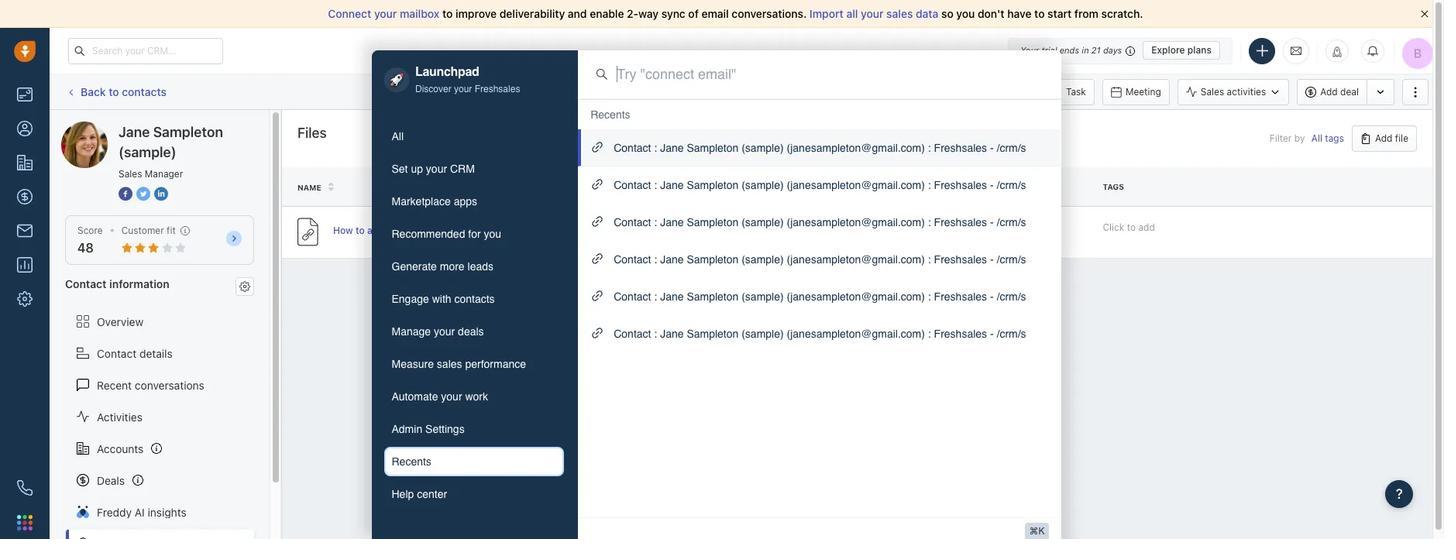 Task type: locate. For each thing, give the bounding box(es) containing it.
sales
[[1201, 86, 1224, 98], [119, 168, 142, 180]]

jane
[[119, 124, 150, 140], [660, 141, 684, 154], [660, 179, 684, 191], [660, 216, 684, 228], [660, 253, 684, 265], [660, 290, 684, 303], [660, 327, 684, 340]]

all right the by
[[1311, 133, 1322, 144]]

- for /crm/sales/contacts/27017167180?tab=sales_accounts
[[990, 290, 994, 303]]

sales up automate your work
[[437, 358, 462, 370]]

days right 21
[[1103, 45, 1122, 55]]

all button
[[384, 121, 564, 151]]

contact for contact information
[[65, 278, 107, 291]]

contacts up manage your deals button
[[454, 293, 495, 305]]

manager
[[145, 168, 183, 180]]

sales up 'facebook circled' icon on the left top
[[119, 168, 142, 180]]

size
[[892, 182, 910, 192]]

you right for
[[484, 228, 501, 240]]

freshsales for /crm/sales/contacts/27017167180?tab=recent-
[[934, 327, 987, 340]]

(janesampleton@gmail.com) for /crm/sales/contacts/27017167180?tab=deals
[[787, 253, 925, 265]]

1 horizontal spatial file
[[873, 182, 890, 192]]

to
[[442, 7, 453, 20], [1034, 7, 1045, 20], [109, 85, 119, 98], [1127, 221, 1136, 233], [356, 225, 365, 236], [420, 225, 429, 236]]

sampleton for contact : jane sampleton (sample) (janesampleton@gmail.com) : freshsales - /crm/sales/contacts/27017167180?tab=freddy.duplicates
[[687, 179, 739, 191]]

send email image
[[1291, 44, 1301, 57]]

all
[[846, 7, 858, 20]]

0 horizontal spatial sales
[[119, 168, 142, 180]]

48
[[77, 241, 94, 255]]

days right 5
[[996, 226, 1017, 238]]

freshsales down contact : jane sampleton (sample) (janesampleton@gmail.com) : freshsales - /crm/sales/contacts/27017167180?tab=sales_accounts at bottom
[[934, 327, 987, 340]]

automate your work
[[392, 390, 488, 403]]

from
[[1074, 7, 1099, 20]]

0 vertical spatial add
[[1320, 86, 1338, 98]]

add deal
[[1320, 86, 1359, 98]]

file left size
[[873, 182, 890, 192]]

0 horizontal spatial add
[[1320, 86, 1338, 98]]

leads
[[468, 260, 494, 273]]

0 horizontal spatial you
[[484, 228, 501, 240]]

type
[[777, 183, 798, 192]]

- for /crm/sales/contacts/27017167180?tab=freddy.duplicates
[[990, 179, 994, 191]]

recent conversations
[[97, 378, 204, 392]]

add for add file
[[1375, 132, 1392, 144]]

close image
[[1421, 10, 1429, 18]]

(sample) for contact : jane sampleton (sample) (janesampleton@gmail.com) : freshsales - /crm/sales/contacts/27017167180?tab=deals
[[742, 253, 784, 265]]

ago
[[1019, 226, 1035, 238]]

activities inside list of options list box
[[1220, 327, 1262, 340]]

you
[[956, 7, 975, 20], [484, 228, 501, 240]]

conversations.
[[732, 7, 807, 20]]

crm
[[450, 163, 475, 175]]

0 horizontal spatial days
[[996, 226, 1017, 238]]

settings
[[425, 423, 465, 435]]

recents heading inside list of options list box
[[590, 107, 630, 122]]

- for /crm/sales/contacts/27017167180?tab=recent-
[[990, 327, 994, 340]]

manage your deals
[[392, 325, 484, 338]]

/crm/sales/contacts/27017167180?tab=freddy.connections
[[997, 141, 1277, 154]]

(janesampleton@gmail.com)
[[787, 141, 925, 154], [787, 179, 925, 191], [787, 216, 925, 228], [787, 253, 925, 265], [787, 290, 925, 303], [787, 327, 925, 340]]

1 vertical spatial sales
[[119, 168, 142, 180]]

0 vertical spatial contacts
[[122, 85, 167, 98]]

so
[[941, 7, 953, 20]]

(sample) inside jane sampleton (sample) sales manager
[[119, 144, 176, 160]]

jane for contact : jane sampleton (sample) (janesampleton@gmail.com) : freshsales - /crm/sales/contacts/27017167180?tab=recent-activities
[[660, 327, 684, 340]]

klo
[[666, 226, 680, 238]]

recommended for you
[[392, 228, 501, 240]]

sales activities button
[[1177, 79, 1297, 105], [1177, 79, 1289, 105]]

1 vertical spatial activities
[[1220, 327, 1262, 340]]

to right back
[[109, 85, 119, 98]]

freshsales for /crm/sales/contacts/27017167180?tab=sales_accounts
[[934, 290, 987, 303]]

contact for contact details
[[97, 347, 137, 360]]

0 vertical spatial activities
[[1227, 86, 1266, 98]]

jane for contact : jane sampleton (sample) (janesampleton@gmail.com) : freshsales - /crm/sales/contacts/27017167180?tab=freddy.duplicates
[[660, 179, 684, 191]]

sms
[[981, 86, 1001, 97]]

you right so
[[956, 7, 975, 20]]

1 vertical spatial sales
[[437, 358, 462, 370]]

all
[[392, 130, 404, 142], [1311, 133, 1322, 144]]

freshsales
[[475, 84, 520, 94], [934, 141, 987, 154], [934, 179, 987, 191], [934, 216, 987, 228], [934, 253, 987, 265], [934, 290, 987, 303], [934, 327, 987, 340]]

to left "start" at the right top of the page
[[1034, 7, 1045, 20]]

help
[[392, 488, 414, 500]]

2 (janesampleton@gmail.com) from the top
[[787, 179, 925, 191]]

:
[[654, 141, 657, 154], [928, 141, 931, 154], [654, 179, 657, 191], [928, 179, 931, 191], [654, 216, 657, 228], [928, 216, 931, 228], [654, 253, 657, 265], [928, 253, 931, 265], [654, 290, 657, 303], [928, 290, 931, 303], [654, 327, 657, 340], [928, 327, 931, 340]]

filter
[[1270, 133, 1292, 144]]

0 horizontal spatial all
[[392, 130, 404, 142]]

add file button
[[1352, 125, 1417, 152]]

jane sampleton (sample) sales manager
[[119, 124, 223, 180]]

task
[[1066, 86, 1086, 97]]

to right mailbox
[[442, 7, 453, 20]]

1 vertical spatial contacts
[[454, 293, 495, 305]]

0 vertical spatial days
[[1103, 45, 1122, 55]]

add left the deal
[[1320, 86, 1338, 98]]

0 vertical spatial sales
[[886, 7, 913, 20]]

1 vertical spatial add
[[1375, 132, 1392, 144]]

contact for contact : jane sampleton (sample) (janesampleton@gmail.com) : freshsales - /crm/sales/contacts/27017167180?tab=freddy.duplicates
[[614, 179, 651, 191]]

contacts inside engage with contacts button
[[454, 293, 495, 305]]

your trial ends in 21 days
[[1020, 45, 1122, 55]]

recents heading
[[590, 107, 630, 122], [590, 107, 630, 122]]

3 (janesampleton@gmail.com) from the top
[[787, 216, 925, 228]]

days
[[1103, 45, 1122, 55], [996, 226, 1017, 238]]

click to add
[[1103, 221, 1155, 233]]

1 vertical spatial you
[[484, 228, 501, 240]]

6 (janesampleton@gmail.com) from the top
[[787, 327, 925, 340]]

5 (janesampleton@gmail.com) from the top
[[787, 290, 925, 303]]

improve
[[456, 7, 497, 20]]

0 horizontal spatial contacts
[[122, 85, 167, 98]]

add left file
[[1375, 132, 1392, 144]]

meeting
[[1126, 86, 1161, 97]]

don't
[[978, 7, 1004, 20]]

fit
[[167, 225, 176, 236]]

for
[[468, 228, 481, 240]]

ends
[[1060, 45, 1079, 55]]

tab list
[[384, 121, 564, 509]]

0 horizontal spatial file
[[758, 183, 775, 192]]

measure sales performance button
[[384, 349, 564, 379]]

contacts for back to contacts
[[122, 85, 167, 98]]

1 (janesampleton@gmail.com) from the top
[[787, 141, 925, 154]]

set
[[392, 163, 408, 175]]

marketplace apps
[[392, 195, 477, 207]]

(sample) for contact : jane sampleton (sample) (janesampleton@gmail.com) : freshsales - /crm/sales/contacts/27017167180?tab=freddy
[[742, 216, 784, 228]]

0 vertical spatial you
[[956, 7, 975, 20]]

freshsales inside launchpad discover your freshsales
[[475, 84, 520, 94]]

1 horizontal spatial contacts
[[454, 293, 495, 305]]

to inside back to contacts link
[[109, 85, 119, 98]]

sales
[[886, 7, 913, 20], [437, 358, 462, 370]]

import
[[809, 7, 843, 20]]

add deal button
[[1297, 79, 1367, 105]]

how
[[333, 225, 353, 236]]

contacts down 'search your crm...' text field
[[122, 85, 167, 98]]

mailbox
[[400, 7, 439, 20]]

⌘ k
[[1029, 526, 1045, 537]]

freshworks switcher image
[[17, 515, 33, 530]]

freshsales up all button
[[475, 84, 520, 94]]

brad
[[643, 226, 663, 238]]

jane for contact : jane sampleton (sample) (janesampleton@gmail.com) : freshsales - /crm/sales/contacts/27017167180?tab=sales_accounts
[[660, 290, 684, 303]]

in
[[1082, 45, 1089, 55]]

task button
[[1043, 79, 1095, 105]]

2-
[[627, 7, 638, 20]]

0 horizontal spatial sales
[[437, 358, 462, 370]]

back
[[81, 85, 106, 98]]

admin
[[392, 423, 422, 435]]

your right up
[[426, 163, 447, 175]]

sales down plans
[[1201, 86, 1224, 98]]

add for add deal
[[1320, 86, 1338, 98]]

and
[[568, 7, 587, 20]]

freshsales for /crm/sales/contacts/27017167180?tab=freddy.duplicates
[[934, 179, 987, 191]]

of
[[688, 7, 699, 20]]

1 vertical spatial days
[[996, 226, 1017, 238]]

1 horizontal spatial sales
[[886, 7, 913, 20]]

your down launchpad
[[454, 84, 472, 94]]

jane for contact : jane sampleton (sample) (janesampleton@gmail.com) : freshsales - /crm/sales/contacts/27017167180?tab=freddy
[[660, 216, 684, 228]]

/crm/sales/contacts/27017167180?tab=recent-
[[997, 327, 1220, 340]]

facebook circled image
[[119, 186, 132, 202]]

start
[[1048, 7, 1072, 20]]

files
[[297, 125, 327, 141]]

freshsales down contact : jane sampleton (sample) (janesampleton@gmail.com) : freshsales - /crm/sales/contacts/27017167180?tab=freddy.connections
[[934, 179, 987, 191]]

manage your deals button
[[384, 317, 564, 346]]

freshsales up the contact : jane sampleton (sample) (janesampleton@gmail.com) : freshsales - /crm/sales/contacts/27017167180?tab=recent-activities
[[934, 290, 987, 303]]

- for /crm/sales/contacts/27017167180?tab=freddy
[[990, 216, 994, 228]]

customer
[[121, 225, 164, 236]]

deals
[[458, 325, 484, 338]]

files
[[398, 225, 417, 236]]

more
[[440, 260, 465, 273]]

added on
[[988, 183, 1030, 192]]

sales left data
[[886, 7, 913, 20]]

file left type
[[758, 183, 775, 192]]

back to contacts
[[81, 85, 167, 98]]

Search your CRM... text field
[[68, 38, 223, 64]]

file for file type
[[758, 183, 775, 192]]

work
[[465, 390, 488, 403]]

freshsales up contact : jane sampleton (sample) (janesampleton@gmail.com) : freshsales - /crm/sales/contacts/27017167180?tab=sales_accounts at bottom
[[934, 253, 987, 265]]

2 file from the left
[[758, 183, 775, 192]]

contact for contact : jane sampleton (sample) (janesampleton@gmail.com) : freshsales - /crm/sales/contacts/27017167180?tab=sales_accounts
[[614, 290, 651, 303]]

name
[[297, 183, 321, 192]]

launchpad
[[415, 65, 479, 79]]

4 (janesampleton@gmail.com) from the top
[[787, 253, 925, 265]]

all up set
[[392, 130, 404, 142]]

your
[[1020, 45, 1039, 55]]

1 horizontal spatial add
[[1375, 132, 1392, 144]]

1 horizontal spatial sales
[[1201, 86, 1224, 98]]

your right all
[[861, 7, 884, 20]]

with
[[432, 293, 451, 305]]

0 vertical spatial sales
[[1201, 86, 1224, 98]]

freshsales left 5
[[934, 216, 987, 228]]

deliverability
[[499, 7, 565, 20]]

set up your crm
[[392, 163, 475, 175]]

1 file from the left
[[873, 182, 890, 192]]

add
[[1138, 221, 1155, 233]]

recents inside button
[[392, 455, 431, 468]]

your inside launchpad discover your freshsales
[[454, 84, 472, 94]]

engage
[[392, 293, 429, 305]]

sampleton for contact : jane sampleton (sample) (janesampleton@gmail.com) : freshsales - /crm/sales/contacts/27017167180?tab=recent-activities
[[687, 327, 739, 340]]

your left work
[[441, 390, 462, 403]]

your left deals
[[434, 325, 455, 338]]

add file
[[1375, 132, 1408, 144]]

your inside button
[[434, 325, 455, 338]]

contacts inside back to contacts link
[[122, 85, 167, 98]]

freshsales up the contact : jane sampleton (sample) (janesampleton@gmail.com) : freshsales - /crm/sales/contacts/27017167180?tab=freddy.duplicates
[[934, 141, 987, 154]]



Task type: vqa. For each thing, say whether or not it's contained in the screenshot.
second (janesampleton@gmail.com) from the top
yes



Task type: describe. For each thing, give the bounding box(es) containing it.
generate more leads
[[392, 260, 494, 273]]

(janesampleton@gmail.com) for /crm/sales/contacts/27017167180?tab=freddy
[[787, 216, 925, 228]]

set up your crm button
[[384, 154, 564, 183]]

all inside all button
[[392, 130, 404, 142]]

by
[[1294, 133, 1305, 144]]

contact : jane sampleton (sample) (janesampleton@gmail.com) : freshsales - /crm/sales/contacts/27017167180?tab=deals
[[614, 253, 1212, 265]]

phone image
[[17, 480, 33, 496]]

recents inside list of options list box
[[590, 108, 630, 120]]

contact details
[[97, 347, 173, 360]]

contact : jane sampleton (sample) (janesampleton@gmail.com) : freshsales - /crm/sales/contacts/27017167180?tab=freddy
[[614, 216, 1216, 228]]

help center
[[392, 488, 447, 500]]

(janesampleton@gmail.com) for /crm/sales/contacts/27017167180?tab=freddy.duplicates
[[787, 179, 925, 191]]

/crm/sales/contacts/27017167180?tab=freddy.duplicates
[[997, 179, 1267, 191]]

contact for contact : jane sampleton (sample) (janesampleton@gmail.com) : freshsales - /crm/sales/contacts/27017167180?tab=freddy.connections
[[614, 141, 651, 154]]

your left mailbox
[[374, 7, 397, 20]]

- for /crm/sales/contacts/27017167180?tab=freddy.connections
[[990, 141, 994, 154]]

jane for contact : jane sampleton (sample) (janesampleton@gmail.com) : freshsales - /crm/sales/contacts/27017167180?tab=freddy.connections
[[660, 141, 684, 154]]

sampleton for contact : jane sampleton (sample) (janesampleton@gmail.com) : freshsales - /crm/sales/contacts/27017167180?tab=freddy.connections
[[687, 141, 739, 154]]

email button
[[813, 79, 868, 105]]

way
[[638, 7, 659, 20]]

performance
[[465, 358, 526, 370]]

(janesampleton@gmail.com) for /crm/sales/contacts/27017167180?tab=recent-
[[787, 327, 925, 340]]

contact for contact : jane sampleton (sample) (janesampleton@gmail.com) : freshsales - /crm/sales/contacts/27017167180?tab=freddy
[[614, 216, 651, 228]]

freshsales for /crm/sales/contacts/27017167180?tab=freddy
[[934, 216, 987, 228]]

to right files
[[420, 225, 429, 236]]

⌘
[[1029, 526, 1038, 537]]

21
[[1091, 45, 1101, 55]]

jane inside jane sampleton (sample) sales manager
[[119, 124, 150, 140]]

details
[[139, 347, 173, 360]]

on
[[1018, 183, 1030, 192]]

phone element
[[9, 473, 40, 504]]

meeting button
[[1102, 79, 1170, 105]]

list of options list box
[[578, 99, 1277, 352]]

how to attach files to contacts? link
[[333, 224, 475, 240]]

sampleton for contact : jane sampleton (sample) (janesampleton@gmail.com) : freshsales - /crm/sales/contacts/27017167180?tab=freddy
[[687, 216, 739, 228]]

contact : jane sampleton (sample) (janesampleton@gmail.com) : freshsales - /crm/sales/contacts/27017167180?tab=sales_accounts
[[614, 290, 1261, 303]]

import all your sales data link
[[809, 7, 941, 20]]

to right how at the left top of the page
[[356, 225, 365, 236]]

mng settings image
[[239, 281, 250, 292]]

up
[[411, 163, 423, 175]]

contact for contact : jane sampleton (sample) (janesampleton@gmail.com) : freshsales - /crm/sales/contacts/27017167180?tab=recent-activities
[[614, 327, 651, 340]]

overview
[[97, 315, 143, 328]]

measure sales performance
[[392, 358, 526, 370]]

sampleton for contact : jane sampleton (sample) (janesampleton@gmail.com) : freshsales - /crm/sales/contacts/27017167180?tab=deals
[[687, 253, 739, 265]]

1 horizontal spatial you
[[956, 7, 975, 20]]

owner
[[643, 183, 673, 192]]

tags
[[1325, 133, 1344, 144]]

what's new image
[[1332, 46, 1343, 57]]

48 button
[[77, 241, 94, 255]]

your inside button
[[441, 390, 462, 403]]

conversations
[[135, 378, 204, 392]]

marketplace apps button
[[384, 187, 564, 216]]

/crm/sales/contacts/27017167180?tab=sales_accounts
[[997, 290, 1261, 303]]

file
[[1395, 132, 1408, 144]]

/crm/sales/contacts/27017167180?tab=freddy
[[997, 216, 1216, 228]]

ai
[[135, 506, 145, 519]]

- for /crm/sales/contacts/27017167180?tab=deals
[[990, 253, 994, 265]]

jane for contact : jane sampleton (sample) (janesampleton@gmail.com) : freshsales - /crm/sales/contacts/27017167180?tab=deals
[[660, 253, 684, 265]]

contact information
[[65, 278, 169, 291]]

sales activities
[[1201, 86, 1266, 98]]

sales inside button
[[437, 358, 462, 370]]

(sample) for contact : jane sampleton (sample) (janesampleton@gmail.com) : freshsales - /crm/sales/contacts/27017167180?tab=recent-activities
[[742, 327, 784, 340]]

contacts?
[[431, 225, 475, 236]]

k
[[1038, 526, 1045, 537]]

automate
[[392, 390, 438, 403]]

contacts for engage with contacts
[[454, 293, 495, 305]]

(janesampleton@gmail.com) for /crm/sales/contacts/27017167180?tab=freddy.connections
[[787, 141, 925, 154]]

(sample) for contact : jane sampleton (sample) (janesampleton@gmail.com) : freshsales - /crm/sales/contacts/27017167180?tab=freddy.connections
[[742, 141, 784, 154]]

manage
[[392, 325, 431, 338]]

/crm/sales/contacts/27017167180?tab=deals
[[997, 253, 1212, 265]]

you inside button
[[484, 228, 501, 240]]

connect your mailbox link
[[328, 7, 442, 20]]

help center button
[[384, 479, 564, 509]]

click
[[1103, 221, 1124, 233]]

score 48
[[77, 225, 103, 255]]

(sample) for contact : jane sampleton (sample) (janesampleton@gmail.com) : freshsales - /crm/sales/contacts/27017167180?tab=sales_accounts
[[742, 290, 784, 303]]

score
[[77, 225, 103, 236]]

contact for contact : jane sampleton (sample) (janesampleton@gmail.com) : freshsales - /crm/sales/contacts/27017167180?tab=deals
[[614, 253, 651, 265]]

(janesampleton@gmail.com) for /crm/sales/contacts/27017167180?tab=sales_accounts
[[787, 290, 925, 303]]

admin settings button
[[384, 414, 564, 444]]

engage with contacts
[[392, 293, 495, 305]]

activities
[[97, 410, 143, 423]]

file size
[[873, 182, 910, 192]]

explore
[[1151, 44, 1185, 56]]

linkedin circled image
[[154, 186, 168, 202]]

automate your work button
[[384, 382, 564, 411]]

file for file size
[[873, 182, 890, 192]]

Try "connect email" field
[[617, 64, 1042, 84]]

information
[[109, 278, 169, 291]]

sampleton inside jane sampleton (sample) sales manager
[[153, 124, 223, 140]]

measure
[[392, 358, 434, 370]]

call
[[899, 86, 916, 97]]

back to contacts link
[[65, 80, 167, 104]]

recent
[[97, 378, 132, 392]]

sales inside jane sampleton (sample) sales manager
[[119, 168, 142, 180]]

freddy ai insights
[[97, 506, 187, 519]]

launchpad discover your freshsales
[[415, 65, 520, 94]]

sync
[[661, 7, 685, 20]]

to left add
[[1127, 221, 1136, 233]]

recommended for you button
[[384, 219, 564, 249]]

freshsales for /crm/sales/contacts/27017167180?tab=deals
[[934, 253, 987, 265]]

press-command-k-to-open-and-close element
[[1025, 523, 1049, 539]]

how to attach files to contacts?
[[333, 225, 475, 236]]

1 horizontal spatial days
[[1103, 45, 1122, 55]]

sampleton for contact : jane sampleton (sample) (janesampleton@gmail.com) : freshsales - /crm/sales/contacts/27017167180?tab=sales_accounts
[[687, 290, 739, 303]]

twitter circled image
[[136, 186, 150, 202]]

all tags link
[[1311, 133, 1344, 144]]

freshsales for /crm/sales/contacts/27017167180?tab=freddy.connections
[[934, 141, 987, 154]]

accounts
[[97, 442, 144, 455]]

recents button
[[384, 447, 564, 476]]

1 horizontal spatial all
[[1311, 133, 1322, 144]]

brad klo
[[643, 226, 680, 238]]

scratch.
[[1101, 7, 1143, 20]]

contact : jane sampleton (sample) (janesampleton@gmail.com) : freshsales - /crm/sales/contacts/27017167180?tab=freddy.duplicates
[[614, 179, 1267, 191]]

link
[[758, 226, 776, 238]]

tab list containing all
[[384, 121, 564, 509]]

your inside button
[[426, 163, 447, 175]]

trial
[[1041, 45, 1057, 55]]

(sample) for contact : jane sampleton (sample) (janesampleton@gmail.com) : freshsales - /crm/sales/contacts/27017167180?tab=freddy.duplicates
[[742, 179, 784, 191]]

added
[[988, 183, 1016, 192]]

data
[[916, 7, 938, 20]]

explore plans link
[[1143, 41, 1220, 60]]



